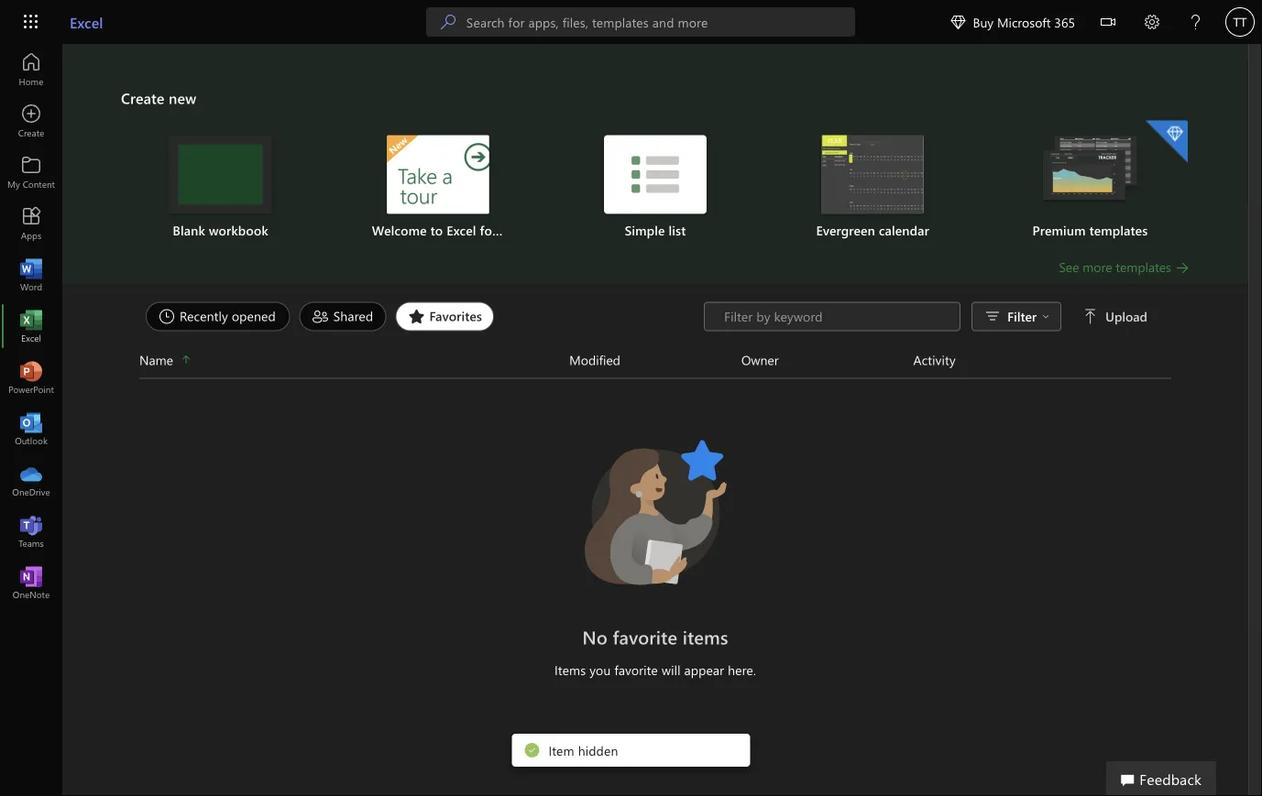 Task type: describe. For each thing, give the bounding box(es) containing it.
empty state icon image
[[573, 430, 738, 595]]

simple list element
[[558, 135, 753, 240]]

feedback button
[[1107, 762, 1217, 797]]

create new
[[121, 88, 196, 108]]

see more templates button
[[1059, 258, 1190, 276]]

web
[[524, 222, 548, 239]]

tab list inside no favorite items main content
[[141, 302, 704, 331]]

calendar
[[879, 222, 930, 239]]

appear
[[684, 662, 724, 679]]

hidden
[[578, 742, 618, 759]]

items
[[683, 625, 729, 650]]

premium templates element
[[993, 121, 1188, 240]]

teams image
[[22, 523, 40, 541]]

Search box. Suggestions appear as you type. search field
[[467, 7, 855, 37]]

simple list image
[[604, 135, 707, 214]]


[[1084, 309, 1098, 324]]

row inside no favorite items main content
[[139, 350, 1172, 379]]

excel inside excel banner
[[70, 12, 103, 32]]


[[1101, 15, 1116, 29]]

create image
[[22, 112, 40, 130]]

 buy microsoft 365
[[951, 13, 1075, 30]]

onenote image
[[22, 574, 40, 592]]

modified button
[[570, 350, 742, 371]]

evergreen calendar
[[816, 222, 930, 239]]

see
[[1059, 259, 1080, 276]]

recently
[[180, 308, 228, 325]]

items you favorite will appear here.
[[555, 662, 756, 679]]

blank
[[173, 222, 205, 239]]

activity, column 4 of 4 column header
[[914, 350, 1172, 371]]

blank workbook element
[[123, 135, 318, 240]]

list
[[669, 222, 686, 239]]

tt button
[[1218, 0, 1262, 44]]

simple
[[625, 222, 665, 239]]

evergreen
[[816, 222, 875, 239]]

welcome to excel for the web
[[372, 222, 548, 239]]

will
[[662, 662, 681, 679]]

1 vertical spatial favorite
[[615, 662, 658, 679]]

opened
[[232, 308, 276, 325]]

workbook
[[209, 222, 268, 239]]

no favorite items main content
[[62, 44, 1249, 698]]

item
[[549, 742, 575, 759]]

the
[[501, 222, 520, 239]]

to
[[431, 222, 443, 239]]

premium templates image
[[1039, 135, 1142, 207]]

owner
[[742, 352, 779, 369]]

excel image
[[22, 317, 40, 336]]

premium templates
[[1033, 222, 1148, 239]]

365
[[1055, 13, 1075, 30]]

home image
[[22, 61, 40, 79]]

favorites
[[430, 308, 482, 325]]

excel inside welcome to excel for the web element
[[447, 222, 476, 239]]

upload
[[1106, 308, 1148, 325]]

modified
[[570, 352, 621, 369]]

blank workbook
[[173, 222, 268, 239]]

here.
[[728, 662, 756, 679]]



Task type: vqa. For each thing, say whether or not it's contained in the screenshot.
Dark Mode element
no



Task type: locate. For each thing, give the bounding box(es) containing it.
navigation
[[0, 44, 62, 609]]

no favorite items status
[[397, 625, 914, 651]]

evergreen calendar image
[[822, 135, 924, 214]]

new
[[169, 88, 196, 108]]

items
[[555, 662, 586, 679]]

0 vertical spatial templates
[[1090, 222, 1148, 239]]

Filter by keyword text field
[[723, 308, 951, 326]]

welcome to excel for the web element
[[340, 135, 548, 240]]

list containing blank workbook
[[121, 119, 1190, 258]]

None search field
[[426, 7, 855, 37]]

favorite
[[613, 625, 678, 650], [615, 662, 658, 679]]

excel
[[70, 12, 103, 32], [447, 222, 476, 239]]

row containing name
[[139, 350, 1172, 379]]

evergreen calendar element
[[775, 135, 971, 240]]

no
[[583, 625, 608, 650]]

favorites tab
[[391, 302, 499, 331]]

favorites element
[[396, 302, 494, 331]]

shared
[[333, 308, 373, 325]]

microsoft
[[997, 13, 1051, 30]]

0 vertical spatial favorite
[[613, 625, 678, 650]]

welcome to excel for the web image
[[387, 135, 489, 214]]

excel banner
[[0, 0, 1262, 47]]

1 vertical spatial templates
[[1116, 259, 1172, 276]]

my content image
[[22, 163, 40, 182]]

status
[[704, 302, 1152, 331]]

premium
[[1033, 222, 1086, 239]]

 button
[[1086, 0, 1130, 47]]

recently opened
[[180, 308, 276, 325]]

activity
[[914, 352, 956, 369]]

simple list
[[625, 222, 686, 239]]

for
[[480, 222, 497, 239]]

1 horizontal spatial excel
[[447, 222, 476, 239]]

onedrive image
[[22, 471, 40, 490]]

favorite up items you favorite will appear here.
[[613, 625, 678, 650]]

row
[[139, 350, 1172, 379]]

you
[[590, 662, 611, 679]]

tab list
[[141, 302, 704, 331]]

filter
[[1008, 308, 1037, 325]]

tt
[[1234, 15, 1247, 29]]

templates up see more templates
[[1090, 222, 1148, 239]]

recently opened tab
[[141, 302, 295, 331]]

templates right more
[[1116, 259, 1172, 276]]

shared element
[[300, 302, 386, 331]]

buy
[[973, 13, 994, 30]]

apps image
[[22, 215, 40, 233]]

powerpoint image
[[22, 369, 40, 387]]

owner button
[[742, 350, 914, 371]]

0 horizontal spatial excel
[[70, 12, 103, 32]]


[[951, 15, 966, 29]]

name
[[139, 352, 173, 369]]

0 vertical spatial excel
[[70, 12, 103, 32]]

feedback
[[1140, 769, 1202, 789]]

toast notification item hidden region
[[512, 734, 750, 767]]

outlook image
[[22, 420, 40, 438]]

status inside no favorite items main content
[[704, 302, 1152, 331]]

items you favorite will appear here. status
[[397, 662, 914, 680]]

templates
[[1090, 222, 1148, 239], [1116, 259, 1172, 276]]

welcome
[[372, 222, 427, 239]]

item hidden
[[549, 742, 618, 759]]

 upload
[[1084, 308, 1148, 325]]

1 vertical spatial excel
[[447, 222, 476, 239]]

name button
[[139, 350, 570, 371]]

templates inside "button"
[[1116, 259, 1172, 276]]

recently opened element
[[146, 302, 290, 331]]

message element
[[549, 742, 618, 759]]

none search field inside excel banner
[[426, 7, 855, 37]]

shared tab
[[295, 302, 391, 331]]

status containing filter
[[704, 302, 1152, 331]]

create
[[121, 88, 165, 108]]

list inside no favorite items main content
[[121, 119, 1190, 258]]

more
[[1083, 259, 1113, 276]]


[[1043, 313, 1050, 320]]

filter 
[[1008, 308, 1050, 325]]

word image
[[22, 266, 40, 284]]

favorite left will
[[615, 662, 658, 679]]

tab list containing recently opened
[[141, 302, 704, 331]]

templates inside list
[[1090, 222, 1148, 239]]

no favorite items
[[583, 625, 729, 650]]

see more templates
[[1059, 259, 1172, 276]]

premium templates diamond image
[[1146, 121, 1188, 163]]

list
[[121, 119, 1190, 258]]



